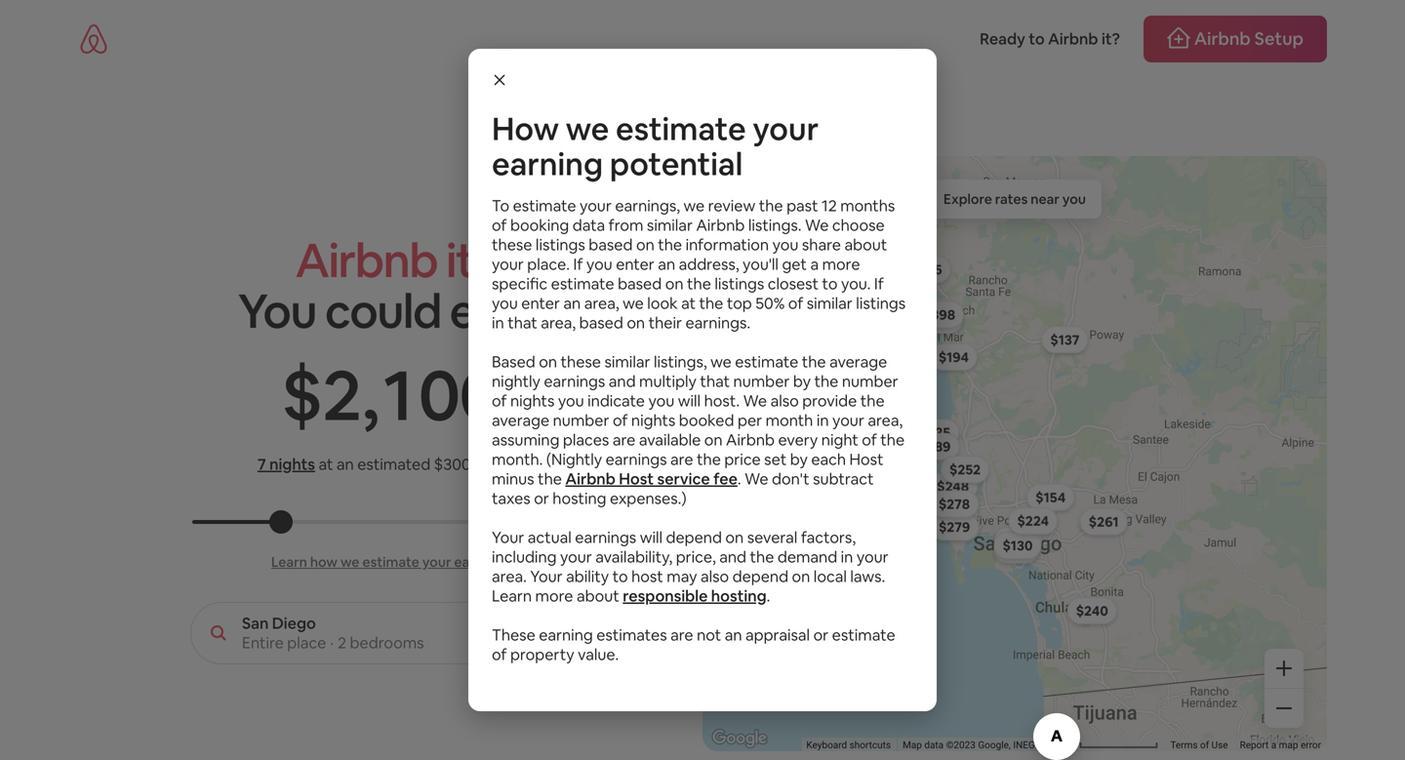Task type: vqa. For each thing, say whether or not it's contained in the screenshot.
leftmost the also
yes



Task type: describe. For each thing, give the bounding box(es) containing it.
earnings.
[[686, 313, 751, 333]]

these earning estimates are not an appraisal or estimate of property value.
[[492, 625, 896, 665]]

estimate right specific
[[551, 274, 615, 294]]

0 vertical spatial learn
[[271, 553, 307, 571]]

1 vertical spatial by
[[790, 449, 808, 469]]

set
[[764, 449, 787, 469]]

we inside based on these similar listings, we estimate the average nightly earnings and multiply that number by the number of nights you indicate you will host. we also provide the average number of nights booked per month in your area, assuming places are available on airbnb every night of the month. (nightly earnings are the price set by each host minus the
[[711, 352, 732, 372]]

earnings inside your actual earnings will depend on several factors, including your availability, price, and the demand in your area. your ability to host may also depend on local laws. learn more about
[[575, 528, 637, 548]]

$198 button
[[995, 527, 1043, 554]]

of left the use
[[1201, 739, 1210, 751]]

in inside to estimate your earnings, we review the past 12 months of booking data from similar airbnb listings. we choose these listings based on the information you share about your place. if you enter an address, you'll get a more specific estimate based on the listings closest to you. if you enter an area, we look at the top 50% of similar listings in that area, based on their earnings.
[[492, 313, 504, 333]]

on left their
[[627, 313, 645, 333]]

you inside button
[[1063, 190, 1086, 208]]

how we estimate your earning potential
[[492, 108, 819, 184]]

0 horizontal spatial number
[[553, 410, 610, 430]]

1 horizontal spatial data
[[925, 739, 944, 751]]

and inside based on these similar listings, we estimate the average nightly earnings and multiply that number by the number of nights you indicate you will host. we also provide the average number of nights booked per month in your area, assuming places are available on airbnb every night of the month. (nightly earnings are the price set by each host minus the
[[609, 371, 636, 391]]

price
[[725, 449, 761, 469]]

based
[[492, 352, 536, 372]]

that inside to estimate your earnings, we review the past 12 months of booking data from similar airbnb listings. we choose these listings based on the information you share about your place. if you enter an address, you'll get a more specific estimate based on the listings closest to you. if you enter an area, we look at the top 50% of similar listings in that area, based on their earnings.
[[508, 313, 538, 333]]

0 vertical spatial based
[[589, 235, 633, 255]]

will inside your actual earnings will depend on several factors, including your availability, price, and the demand in your area. your ability to host may also depend on local laws. learn more about
[[640, 528, 663, 548]]

$194
[[939, 348, 969, 366]]

7 nights button
[[258, 454, 315, 475]]

$224 button
[[1009, 508, 1058, 535]]

0 horizontal spatial host
[[619, 469, 654, 489]]

the up every
[[815, 371, 839, 391]]

1 horizontal spatial listings
[[715, 274, 765, 294]]

you left share
[[773, 235, 799, 255]]

to estimate your earnings, we review the past 12 months of booking data from similar airbnb listings. we choose these listings based on the information you share about your place. if you enter an address, you'll get a more specific estimate based on the listings closest to you. if you enter an area, we look at the top 50% of similar listings in that area, based on their earnings.
[[492, 196, 906, 333]]

keyboard shortcuts
[[807, 739, 891, 751]]

1 vertical spatial depend
[[733, 567, 789, 587]]

an left estimated
[[337, 454, 354, 474]]

0 vertical spatial depend
[[666, 528, 722, 548]]

look
[[647, 293, 678, 313]]

airbnb inside based on these similar listings, we estimate the average nightly earnings and multiply that number by the number of nights you indicate you will host. we also provide the average number of nights booked per month in your area, assuming places are available on airbnb every night of the month. (nightly earnings are the price set by each host minus the
[[726, 430, 775, 450]]

of inside these earning estimates are not an appraisal or estimate of property value.
[[492, 645, 507, 665]]

information
[[686, 235, 769, 255]]

$137
[[1051, 331, 1080, 349]]

1 vertical spatial based
[[618, 274, 662, 294]]

you.
[[841, 274, 871, 294]]

demand
[[778, 547, 838, 567]]

about inside to estimate your earnings, we review the past 12 months of booking data from similar airbnb listings. we choose these listings based on the information you share about your place. if you enter an address, you'll get a more specific estimate based on the listings closest to you. if you enter an area, we look at the top 50% of similar listings in that area, based on their earnings.
[[845, 235, 888, 255]]

error
[[1301, 739, 1322, 751]]

of left booking
[[492, 215, 507, 235]]

or inside . we don't subtract taxes or hosting expenses.)
[[534, 489, 549, 509]]

$289
[[919, 438, 951, 455]]

·
[[330, 633, 334, 653]]

your left earnings,
[[580, 196, 612, 216]]

or inside these earning estimates are not an appraisal or estimate of property value.
[[814, 625, 829, 645]]

the right minus
[[538, 469, 562, 489]]

report a map error link
[[1240, 739, 1322, 751]]

on down earnings,
[[636, 235, 655, 255]]

shortcuts
[[850, 739, 891, 751]]

0 horizontal spatial your
[[492, 528, 524, 548]]

ability
[[566, 567, 609, 587]]

airbnb homepage image
[[78, 23, 109, 55]]

$248
[[937, 478, 969, 495]]

1 vertical spatial similar
[[807, 293, 853, 313]]

the inside your actual earnings will depend on several factors, including your availability, price, and the demand in your area. your ability to host may also depend on local laws. learn more about
[[750, 547, 774, 567]]

these
[[492, 625, 536, 645]]

2 horizontal spatial to
[[1029, 29, 1045, 49]]

1 horizontal spatial your
[[530, 567, 563, 587]]

per
[[738, 410, 762, 430]]

$198
[[1003, 532, 1034, 549]]

2 horizontal spatial number
[[842, 371, 899, 391]]

$224
[[1018, 512, 1049, 530]]

in inside your actual earnings will depend on several factors, including your availability, price, and the demand in your area. your ability to host may also depend on local laws. learn more about
[[841, 547, 853, 567]]

explore rates near you button
[[928, 180, 1102, 219]]

from
[[609, 215, 644, 235]]

provide
[[803, 391, 857, 411]]

$130 button
[[994, 532, 1042, 559]]

$154 button
[[1027, 484, 1075, 511]]

$278 button
[[930, 491, 979, 518]]

1 horizontal spatial nights
[[510, 391, 555, 411]]

airbnb setup
[[1195, 27, 1304, 50]]

nightly
[[492, 371, 541, 391]]

rates
[[995, 190, 1028, 208]]

0 horizontal spatial night
[[486, 454, 523, 474]]

on left local
[[792, 567, 810, 587]]

the left $435 button
[[881, 430, 905, 450]]

are inside these earning estimates are not an appraisal or estimate of property value.
[[671, 625, 694, 645]]

2 vertical spatial based
[[579, 313, 624, 333]]

$
[[281, 349, 321, 441]]

of right the 50%
[[788, 293, 804, 313]]

will inside based on these similar listings, we estimate the average nightly earnings and multiply that number by the number of nights you indicate you will host. we also provide the average number of nights booked per month in your area, assuming places are available on airbnb every night of the month. (nightly earnings are the price set by each host minus the
[[678, 391, 701, 411]]

taxes
[[492, 489, 531, 509]]

their
[[649, 313, 682, 333]]

you up based
[[492, 293, 518, 313]]

service
[[657, 469, 710, 489]]

about inside your actual earnings will depend on several factors, including your availability, price, and the demand in your area. your ability to host may also depend on local laws. learn more about
[[577, 586, 620, 606]]

$261
[[1089, 513, 1119, 531]]

$ 2 , 1 0 0
[[281, 349, 500, 441]]

estimate right the to
[[513, 196, 576, 216]]

,
[[362, 349, 377, 441]]

2 0 from the left
[[459, 349, 500, 441]]

estimate inside these earning estimates are not an appraisal or estimate of property value.
[[832, 625, 896, 645]]

earning inside the how we estimate your earning potential
[[492, 143, 603, 184]]

area.
[[492, 567, 527, 587]]

earnings down taxes
[[454, 553, 510, 571]]

data inside to estimate your earnings, we review the past 12 months of booking data from similar airbnb listings. we choose these listings based on the information you share about your place. if you enter an address, you'll get a more specific estimate based on the listings closest to you. if you enter an area, we look at the top 50% of similar listings in that area, based on their earnings.
[[573, 215, 605, 235]]

$295 $248
[[911, 261, 969, 495]]

earn
[[450, 281, 543, 342]]

also inside based on these similar listings, we estimate the average nightly earnings and multiply that number by the number of nights you indicate you will host. we also provide the average number of nights booked per month in your area, assuming places are available on airbnb every night of the month. (nightly earnings are the price set by each host minus the
[[771, 391, 799, 411]]

0 horizontal spatial listings
[[536, 235, 585, 255]]

explore
[[944, 190, 993, 208]]

airbnb it.
[[295, 230, 485, 291]]

of down based
[[492, 391, 507, 411]]

50%
[[756, 293, 785, 313]]

an down place.
[[564, 293, 581, 313]]

learn how we estimate your earnings
[[271, 553, 510, 571]]

you could earn
[[238, 281, 543, 342]]

night inside based on these similar listings, we estimate the average nightly earnings and multiply that number by the number of nights you indicate you will host. we also provide the average number of nights booked per month in your area, assuming places are available on airbnb every night of the month. (nightly earnings are the price set by each host minus the
[[822, 430, 859, 450]]

estimates
[[597, 625, 667, 645]]

$154
[[1036, 489, 1066, 506]]

1 horizontal spatial number
[[734, 371, 790, 391]]

1 vertical spatial .
[[767, 586, 771, 606]]

on left several at right bottom
[[726, 528, 744, 548]]

it.
[[446, 230, 485, 291]]

. we don't subtract taxes or hosting expenses.)
[[492, 469, 874, 509]]

km
[[1063, 739, 1077, 751]]

earnings up expenses.)
[[606, 449, 667, 469]]

fee
[[714, 469, 738, 489]]

specific
[[492, 274, 548, 294]]

the down earnings,
[[658, 235, 682, 255]]

explore rates near you
[[944, 190, 1086, 208]]

$261 button
[[1080, 508, 1128, 536]]

$161
[[1003, 541, 1031, 559]]

$398
[[923, 306, 956, 324]]

10 km
[[1050, 739, 1079, 751]]

your inside the how we estimate your earning potential
[[753, 108, 819, 149]]

the left past
[[759, 196, 783, 216]]

on left price
[[705, 430, 723, 450]]

place.
[[527, 254, 570, 274]]

$279 button
[[930, 514, 979, 541]]

we inside . we don't subtract taxes or hosting expenses.)
[[745, 469, 769, 489]]

also inside your actual earnings will depend on several factors, including your availability, price, and the demand in your area. your ability to host may also depend on local laws. learn more about
[[701, 567, 729, 587]]

0 horizontal spatial if
[[573, 254, 583, 274]]

expenses.)
[[610, 489, 687, 509]]

we inside the how we estimate your earning potential
[[566, 108, 609, 149]]

factors,
[[801, 528, 856, 548]]

san
[[242, 613, 269, 633]]

you
[[238, 281, 316, 342]]

airbnb setup link
[[1144, 16, 1327, 62]]

your inside based on these similar listings, we estimate the average nightly earnings and multiply that number by the number of nights you indicate you will host. we also provide the average number of nights booked per month in your area, assuming places are available on airbnb every night of the month. (nightly earnings are the price set by each host minus the
[[833, 410, 865, 430]]

zoom in image
[[1277, 661, 1292, 676]]

to
[[492, 196, 510, 216]]

responsible hosting .
[[623, 586, 771, 606]]

indicate
[[588, 391, 645, 411]]

may
[[667, 567, 697, 587]]

inegi
[[1014, 739, 1038, 751]]

the left top
[[699, 293, 724, 313]]

$137 button
[[1042, 326, 1089, 354]]

learn inside your actual earnings will depend on several factors, including your availability, price, and the demand in your area. your ability to host may also depend on local laws. learn more about
[[492, 586, 532, 606]]

your actual earnings will depend on several factors, including your availability, price, and the demand in your area. your ability to host may also depend on local laws. learn more about
[[492, 528, 889, 606]]



Task type: locate. For each thing, give the bounding box(es) containing it.
in up based
[[492, 313, 504, 333]]

your right area.
[[530, 567, 563, 587]]

1 horizontal spatial and
[[720, 547, 747, 567]]

more inside to estimate your earnings, we review the past 12 months of booking data from similar airbnb listings. we choose these listings based on the information you share about your place. if you enter an address, you'll get a more specific estimate based on the listings closest to you. if you enter an area, we look at the top 50% of similar listings in that area, based on their earnings.
[[822, 254, 860, 274]]

we inside to estimate your earnings, we review the past 12 months of booking data from similar airbnb listings. we choose these listings based on the information you share about your place. if you enter an address, you'll get a more specific estimate based on the listings closest to you. if you enter an area, we look at the top 50% of similar listings in that area, based on their earnings.
[[805, 215, 829, 235]]

0 horizontal spatial these
[[492, 235, 532, 255]]

similar down "get"
[[807, 293, 853, 313]]

of right each
[[862, 430, 877, 450]]

1 horizontal spatial average
[[830, 352, 887, 372]]

will
[[678, 391, 701, 411], [640, 528, 663, 548]]

san diego entire place · 2 bedrooms
[[242, 613, 424, 653]]

earning inside these earning estimates are not an appraisal or estimate of property value.
[[539, 625, 593, 645]]

of
[[492, 215, 507, 235], [788, 293, 804, 313], [492, 391, 507, 411], [613, 410, 628, 430], [862, 430, 877, 450], [492, 645, 507, 665], [1201, 739, 1210, 751]]

to inside your actual earnings will depend on several factors, including your availability, price, and the demand in your area. your ability to host may also depend on local laws. learn more about
[[613, 567, 628, 587]]

listings down $295 button
[[856, 293, 906, 313]]

by right set
[[790, 449, 808, 469]]

depend up may
[[666, 528, 722, 548]]

10 km button
[[1044, 738, 1165, 752]]

1 horizontal spatial if
[[874, 274, 884, 294]]

12
[[822, 196, 837, 216]]

minus
[[492, 469, 534, 489]]

1 vertical spatial to
[[822, 274, 838, 294]]

1 vertical spatial about
[[577, 586, 620, 606]]

ready
[[980, 29, 1026, 49]]

1 vertical spatial enter
[[522, 293, 560, 313]]

each
[[811, 449, 846, 469]]

the up provide
[[802, 352, 826, 372]]

1 vertical spatial we
[[743, 391, 767, 411]]

at right 7 nights 'button'
[[319, 454, 333, 474]]

estimate inside the how we estimate your earning potential
[[616, 108, 746, 149]]

you up places
[[558, 391, 584, 411]]

0 horizontal spatial a
[[474, 454, 483, 474]]

at inside to estimate your earnings, we review the past 12 months of booking data from similar airbnb listings. we choose these listings based on the information you share about your place. if you enter an address, you'll get a more specific estimate based on the listings closest to you. if you enter an area, we look at the top 50% of similar listings in that area, based on their earnings.
[[681, 293, 696, 313]]

1 horizontal spatial learn
[[492, 586, 532, 606]]

1 horizontal spatial area,
[[584, 293, 619, 313]]

similar inside based on these similar listings, we estimate the average nightly earnings and multiply that number by the number of nights you indicate you will host. we also provide the average number of nights booked per month in your area, assuming places are available on airbnb every night of the month. (nightly earnings are the price set by each host minus the
[[605, 352, 651, 372]]

0 horizontal spatial or
[[534, 489, 549, 509]]

could
[[325, 281, 441, 342]]

a
[[811, 254, 819, 274], [474, 454, 483, 474], [1272, 739, 1277, 751]]

1 horizontal spatial night
[[822, 430, 859, 450]]

don't
[[772, 469, 810, 489]]

your
[[753, 108, 819, 149], [580, 196, 612, 216], [492, 254, 524, 274], [833, 410, 865, 430], [560, 547, 592, 567], [857, 547, 889, 567], [422, 553, 451, 571]]

None range field
[[192, 520, 589, 524]]

a right $300
[[474, 454, 483, 474]]

0 vertical spatial 2
[[322, 349, 360, 441]]

more inside your actual earnings will depend on several factors, including your availability, price, and the demand in your area. your ability to host may also depend on local laws. learn more about
[[535, 586, 573, 606]]

use
[[1212, 739, 1229, 751]]

to left you.
[[822, 274, 838, 294]]

1 horizontal spatial these
[[561, 352, 601, 372]]

we right fee
[[745, 469, 769, 489]]

. inside . we don't subtract taxes or hosting expenses.)
[[738, 469, 741, 489]]

your up area.
[[492, 528, 524, 548]]

0 vertical spatial in
[[492, 313, 504, 333]]

0 horizontal spatial and
[[609, 371, 636, 391]]

2 inside san diego entire place · 2 bedrooms
[[338, 633, 347, 653]]

booking
[[510, 215, 569, 235]]

night down assuming
[[486, 454, 523, 474]]

diego
[[272, 613, 316, 633]]

nights right 7
[[269, 454, 315, 474]]

of right places
[[613, 410, 628, 430]]

1 horizontal spatial host
[[850, 449, 884, 469]]

more down choose at the top of the page
[[822, 254, 860, 274]]

0 vertical spatial enter
[[616, 254, 655, 274]]

that down specific
[[508, 313, 538, 333]]

airbnb
[[1195, 27, 1251, 50], [1048, 29, 1099, 49], [696, 215, 745, 235], [295, 230, 438, 291], [726, 430, 775, 450], [566, 469, 616, 489]]

also right per
[[771, 391, 799, 411]]

0 vertical spatial that
[[508, 313, 538, 333]]

0 vertical spatial average
[[830, 352, 887, 372]]

of left property
[[492, 645, 507, 665]]

average
[[830, 352, 887, 372], [492, 410, 550, 430]]

listings up specific
[[536, 235, 585, 255]]

night up subtract
[[822, 430, 859, 450]]

estimate inside based on these similar listings, we estimate the average nightly earnings and multiply that number by the number of nights you indicate you will host. we also provide the average number of nights booked per month in your area, assuming places are available on airbnb every night of the month. (nightly earnings are the price set by each host minus the
[[735, 352, 799, 372]]

number left $295 $248
[[842, 371, 899, 391]]

by up month
[[793, 371, 811, 391]]

about up estimates
[[577, 586, 620, 606]]

$295 button
[[902, 256, 951, 283]]

0 horizontal spatial enter
[[522, 293, 560, 313]]

about down months
[[845, 235, 888, 255]]

$240
[[1076, 602, 1109, 620]]

hosting up not
[[711, 586, 767, 606]]

1 horizontal spatial to
[[822, 274, 838, 294]]

keyboard
[[807, 739, 847, 751]]

0 right 1 on the left
[[418, 349, 459, 441]]

assuming
[[492, 430, 560, 450]]

1 vertical spatial earning
[[539, 625, 593, 645]]

your left place.
[[492, 254, 524, 274]]

0 vertical spatial night
[[822, 430, 859, 450]]

host
[[850, 449, 884, 469], [619, 469, 654, 489]]

0 horizontal spatial depend
[[666, 528, 722, 548]]

0 horizontal spatial data
[[573, 215, 605, 235]]

to inside to estimate your earnings, we review the past 12 months of booking data from similar airbnb listings. we choose these listings based on the information you share about your place. if you enter an address, you'll get a more specific estimate based on the listings closest to you. if you enter an area, we look at the top 50% of similar listings in that area, based on their earnings.
[[822, 274, 838, 294]]

a inside to estimate your earnings, we review the past 12 months of booking data from similar airbnb listings. we choose these listings based on the information you share about your place. if you enter an address, you'll get a more specific estimate based on the listings closest to you. if you enter an area, we look at the top 50% of similar listings in that area, based on their earnings.
[[811, 254, 819, 274]]

data
[[573, 215, 605, 235], [925, 739, 944, 751]]

you'll
[[743, 254, 779, 274]]

$224 $130
[[1003, 512, 1049, 555]]

0 horizontal spatial more
[[535, 586, 573, 606]]

2 vertical spatial to
[[613, 567, 628, 587]]

based
[[589, 235, 633, 255], [618, 274, 662, 294], [579, 313, 624, 333]]

in inside based on these similar listings, we estimate the average nightly earnings and multiply that number by the number of nights you indicate you will host. we also provide the average number of nights booked per month in your area, assuming places are available on airbnb every night of the month. (nightly earnings are the price set by each host minus the
[[817, 410, 829, 430]]

map region
[[583, 0, 1332, 760]]

that inside based on these similar listings, we estimate the average nightly earnings and multiply that number by the number of nights you indicate you will host. we also provide the average number of nights booked per month in your area, assuming places are available on airbnb every night of the month. (nightly earnings are the price set by each host minus the
[[700, 371, 730, 391]]

or right taxes
[[534, 489, 549, 509]]

estimate right how
[[362, 553, 420, 571]]

google image
[[708, 726, 772, 752]]

will down expenses.)
[[640, 528, 663, 548]]

and left multiply
[[609, 371, 636, 391]]

$225
[[936, 514, 967, 531]]

closest
[[768, 274, 819, 294]]

on
[[636, 235, 655, 255], [665, 274, 684, 294], [627, 313, 645, 333], [539, 352, 557, 372], [705, 430, 723, 450], [726, 528, 744, 548], [792, 567, 810, 587]]

0 horizontal spatial to
[[613, 567, 628, 587]]

on right based
[[539, 352, 557, 372]]

$467
[[922, 311, 954, 329]]

$194 button
[[930, 344, 978, 371]]

your left area.
[[422, 553, 451, 571]]

0 horizontal spatial learn
[[271, 553, 307, 571]]

earning up booking
[[492, 143, 603, 184]]

review
[[708, 196, 756, 216]]

0 vertical spatial your
[[492, 528, 524, 548]]

we inside based on these similar listings, we estimate the average nightly earnings and multiply that number by the number of nights you indicate you will host. we also provide the average number of nights booked per month in your area, assuming places are available on airbnb every night of the month. (nightly earnings are the price set by each host minus the
[[743, 391, 767, 411]]

1 vertical spatial your
[[530, 567, 563, 587]]

an up look
[[658, 254, 676, 274]]

1
[[384, 349, 412, 441]]

1 vertical spatial average
[[492, 410, 550, 430]]

area, left $435 button
[[868, 410, 903, 430]]

in right demand
[[841, 547, 853, 567]]

nights
[[510, 391, 555, 411], [631, 410, 676, 430], [269, 454, 315, 474]]

based up their
[[618, 274, 662, 294]]

you right near
[[1063, 190, 1086, 208]]

0 vertical spatial about
[[845, 235, 888, 255]]

to
[[1029, 29, 1045, 49], [822, 274, 838, 294], [613, 567, 628, 587]]

$300
[[434, 454, 471, 474]]

number
[[734, 371, 790, 391], [842, 371, 899, 391], [553, 410, 610, 430]]

0 vertical spatial we
[[805, 215, 829, 235]]

area, inside based on these similar listings, we estimate the average nightly earnings and multiply that number by the number of nights you indicate you will host. we also provide the average number of nights booked per month in your area, assuming places are available on airbnb every night of the month. (nightly earnings are the price set by each host minus the
[[868, 410, 903, 430]]

1 vertical spatial or
[[814, 625, 829, 645]]

2
[[322, 349, 360, 441], [338, 633, 347, 653]]

availability,
[[596, 547, 673, 567]]

1 vertical spatial 2
[[338, 633, 347, 653]]

1 horizontal spatial or
[[814, 625, 829, 645]]

based down earnings,
[[589, 235, 633, 255]]

an right not
[[725, 625, 742, 645]]

1 horizontal spatial hosting
[[711, 586, 767, 606]]

these
[[492, 235, 532, 255], [561, 352, 601, 372]]

$279
[[939, 519, 971, 536]]

get
[[782, 254, 807, 274]]

0 horizontal spatial will
[[640, 528, 663, 548]]

$130
[[1003, 537, 1033, 555]]

0 vertical spatial earning
[[492, 143, 603, 184]]

airbnb inside to estimate your earnings, we review the past 12 months of booking data from similar airbnb listings. we choose these listings based on the information you share about your place. if you enter an address, you'll get a more specific estimate based on the listings closest to you. if you enter an area, we look at the top 50% of similar listings in that area, based on their earnings.
[[696, 215, 745, 235]]

1 vertical spatial will
[[640, 528, 663, 548]]

area, down specific
[[541, 313, 576, 333]]

terms
[[1171, 739, 1198, 751]]

1 0 from the left
[[418, 349, 459, 441]]

1 vertical spatial in
[[817, 410, 829, 430]]

data right map
[[925, 739, 944, 751]]

0 vertical spatial to
[[1029, 29, 1045, 49]]

that up booked
[[700, 371, 730, 391]]

0 horizontal spatial area,
[[541, 313, 576, 333]]

0 horizontal spatial .
[[738, 469, 741, 489]]

these up indicate at the left bottom of page
[[561, 352, 601, 372]]

that
[[508, 313, 538, 333], [700, 371, 730, 391]]

0 vertical spatial by
[[793, 371, 811, 391]]

$252 button
[[941, 456, 990, 483]]

zoom out image
[[1277, 701, 1292, 716]]

1 vertical spatial night
[[486, 454, 523, 474]]

0 vertical spatial similar
[[647, 215, 693, 235]]

1 vertical spatial that
[[700, 371, 730, 391]]

we
[[805, 215, 829, 235], [743, 391, 767, 411], [745, 469, 769, 489]]

also right may
[[701, 567, 729, 587]]

the left price
[[697, 449, 721, 469]]

. left set
[[738, 469, 741, 489]]

these inside based on these similar listings, we estimate the average nightly earnings and multiply that number by the number of nights you indicate you will host. we also provide the average number of nights booked per month in your area, assuming places are available on airbnb every night of the month. (nightly earnings are the price set by each host minus the
[[561, 352, 601, 372]]

these inside to estimate your earnings, we review the past 12 months of booking data from similar airbnb listings. we choose these listings based on the information you share about your place. if you enter an address, you'll get a more specific estimate based on the listings closest to you. if you enter an area, we look at the top 50% of similar listings in that area, based on their earnings.
[[492, 235, 532, 255]]

learn
[[271, 553, 307, 571], [492, 586, 532, 606]]

an inside these earning estimates are not an appraisal or estimate of property value.
[[725, 625, 742, 645]]

2 horizontal spatial nights
[[631, 410, 676, 430]]

estimate up earnings,
[[616, 108, 746, 149]]

appraisal
[[746, 625, 810, 645]]

estimate
[[616, 108, 746, 149], [513, 196, 576, 216], [551, 274, 615, 294], [735, 352, 799, 372], [362, 553, 420, 571], [832, 625, 896, 645]]

keyboard shortcuts button
[[807, 739, 891, 752]]

average up month.
[[492, 410, 550, 430]]

host
[[632, 567, 664, 587]]

nights down multiply
[[631, 410, 676, 430]]

0 horizontal spatial at
[[319, 454, 333, 474]]

the right provide
[[861, 391, 885, 411]]

how we estimate your earning potential dialog
[[469, 49, 937, 712]]

0 vertical spatial data
[[573, 215, 605, 235]]

1 vertical spatial data
[[925, 739, 944, 751]]

0 vertical spatial more
[[822, 254, 860, 274]]

hosting down (nightly
[[553, 489, 607, 509]]

7
[[258, 454, 266, 474]]

. up appraisal
[[767, 586, 771, 606]]

number up per
[[734, 371, 790, 391]]

$240 button
[[1068, 597, 1118, 625]]

hosting inside . we don't subtract taxes or hosting expenses.)
[[553, 489, 607, 509]]

based on these similar listings, we estimate the average nightly earnings and multiply that number by the number of nights you indicate you will host. we also provide the average number of nights booked per month in your area, assuming places are available on airbnb every night of the month. (nightly earnings are the price set by each host minus the
[[492, 352, 905, 489]]

address,
[[679, 254, 739, 274]]

you up available
[[649, 391, 675, 411]]

entire
[[242, 633, 284, 653]]

1 vertical spatial hosting
[[711, 586, 767, 606]]

similar up indicate at the left bottom of page
[[605, 352, 651, 372]]

depend
[[666, 528, 722, 548], [733, 567, 789, 587]]

your right including
[[560, 547, 592, 567]]

1 horizontal spatial a
[[811, 254, 819, 274]]

$435
[[919, 424, 951, 441]]

2 vertical spatial we
[[745, 469, 769, 489]]

listings down information
[[715, 274, 765, 294]]

near
[[1031, 190, 1060, 208]]

1 horizontal spatial .
[[767, 586, 771, 606]]

it?
[[1102, 29, 1120, 49]]

1 horizontal spatial enter
[[616, 254, 655, 274]]

similar right from
[[647, 215, 693, 235]]

we left choose at the top of the page
[[805, 215, 829, 235]]

subtract
[[813, 469, 874, 489]]

the
[[759, 196, 783, 216], [658, 235, 682, 255], [687, 274, 711, 294], [699, 293, 724, 313], [802, 352, 826, 372], [815, 371, 839, 391], [861, 391, 885, 411], [881, 430, 905, 450], [697, 449, 721, 469], [538, 469, 562, 489], [750, 547, 774, 567]]

host right each
[[850, 449, 884, 469]]

0 horizontal spatial nights
[[269, 454, 315, 474]]

1 vertical spatial and
[[720, 547, 747, 567]]

2 vertical spatial a
[[1272, 739, 1277, 751]]

0 vertical spatial and
[[609, 371, 636, 391]]

and inside your actual earnings will depend on several factors, including your availability, price, and the demand in your area. your ability to host may also depend on local laws. learn more about
[[720, 547, 747, 567]]

0 horizontal spatial average
[[492, 410, 550, 430]]

1 vertical spatial a
[[474, 454, 483, 474]]

value.
[[578, 645, 619, 665]]

or right appraisal
[[814, 625, 829, 645]]

we right 'host.' in the bottom right of the page
[[743, 391, 767, 411]]

terms of use
[[1171, 739, 1229, 751]]

available
[[639, 430, 701, 450]]

$278
[[939, 495, 970, 513]]

at right look
[[681, 293, 696, 313]]

2 horizontal spatial listings
[[856, 293, 906, 313]]

the right look
[[687, 274, 711, 294]]

0 horizontal spatial hosting
[[553, 489, 607, 509]]

2 horizontal spatial a
[[1272, 739, 1277, 751]]

0 vertical spatial .
[[738, 469, 741, 489]]

host.
[[704, 391, 740, 411]]

potential
[[610, 143, 743, 184]]

your right local
[[857, 547, 889, 567]]

0 horizontal spatial about
[[577, 586, 620, 606]]

to left host
[[613, 567, 628, 587]]

host inside based on these similar listings, we estimate the average nightly earnings and multiply that number by the number of nights you indicate you will host. we also provide the average number of nights booked per month in your area, assuming places are available on airbnb every night of the month. (nightly earnings are the price set by each host minus the
[[850, 449, 884, 469]]

1 vertical spatial learn
[[492, 586, 532, 606]]

nights up assuming
[[510, 391, 555, 411]]

1 vertical spatial more
[[535, 586, 573, 606]]

1 horizontal spatial in
[[817, 410, 829, 430]]

your up each
[[833, 410, 865, 430]]

1 horizontal spatial at
[[681, 293, 696, 313]]

2 horizontal spatial in
[[841, 547, 853, 567]]

1 horizontal spatial that
[[700, 371, 730, 391]]

enter down from
[[616, 254, 655, 274]]

on up their
[[665, 274, 684, 294]]

earnings right "nightly" on the left
[[544, 371, 605, 391]]

estimated
[[357, 454, 431, 474]]

1 horizontal spatial depend
[[733, 567, 789, 587]]

1 vertical spatial these
[[561, 352, 601, 372]]

number up (nightly
[[553, 410, 610, 430]]

not
[[697, 625, 722, 645]]

0 vertical spatial these
[[492, 235, 532, 255]]

learn up these
[[492, 586, 532, 606]]

you down from
[[587, 254, 613, 274]]

1 horizontal spatial about
[[845, 235, 888, 255]]

your up past
[[753, 108, 819, 149]]

0 vertical spatial also
[[771, 391, 799, 411]]

earning right these
[[539, 625, 593, 645]]

$435 button
[[910, 419, 960, 446]]

a left map
[[1272, 739, 1277, 751]]

2 right ·
[[338, 633, 347, 653]]

2 vertical spatial similar
[[605, 352, 651, 372]]

to right ready
[[1029, 29, 1045, 49]]

place
[[287, 633, 326, 653]]

$295
[[911, 261, 942, 279]]



